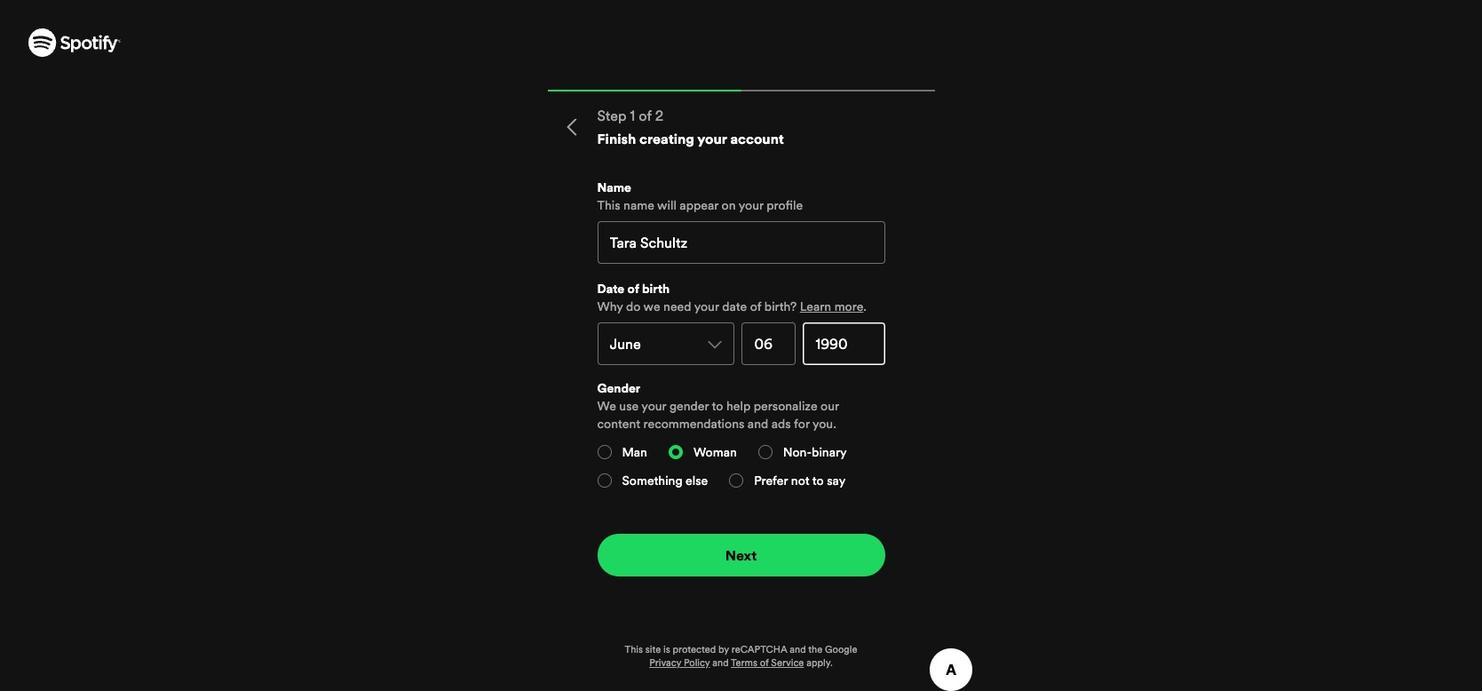 Task type: vqa. For each thing, say whether or not it's contained in the screenshot.
middle the Spotify's
no



Task type: locate. For each thing, give the bounding box(es) containing it.
0 vertical spatial to
[[712, 397, 723, 415]]

to right not
[[813, 472, 824, 489]]

date of birth why do we need your date of birth? learn more .
[[597, 280, 867, 315]]

and left terms
[[713, 656, 729, 670]]

site
[[646, 643, 661, 656]]

Name text field
[[597, 221, 885, 264]]

1 horizontal spatial to
[[813, 472, 824, 489]]

of
[[639, 106, 652, 125], [628, 280, 639, 298], [750, 298, 761, 315], [760, 656, 769, 670]]

and inside the gender we use your gender to help personalize our content recommendations and ads for you.
[[748, 415, 769, 433]]

we
[[597, 397, 616, 415]]

learn
[[800, 298, 832, 315]]

2
[[655, 106, 664, 125]]

google
[[825, 643, 858, 656]]

do
[[626, 298, 641, 315]]

something else
[[622, 472, 708, 489]]

you.
[[813, 415, 836, 433]]

1 vertical spatial this
[[625, 643, 643, 656]]

protected
[[673, 643, 716, 656]]

this left site
[[625, 643, 643, 656]]

of right the 1
[[639, 106, 652, 125]]

your left account
[[698, 129, 727, 148]]

0 horizontal spatial this
[[597, 196, 621, 214]]

1 horizontal spatial and
[[748, 415, 769, 433]]

and
[[748, 415, 769, 433], [790, 643, 806, 656], [713, 656, 729, 670]]

gender
[[670, 397, 709, 415]]

appear
[[680, 196, 719, 214]]

recaptcha
[[732, 643, 787, 656]]

name
[[624, 196, 655, 214]]

gender
[[597, 379, 641, 397]]

privacy
[[649, 656, 681, 670]]

our
[[821, 397, 839, 415]]

service
[[771, 656, 804, 670]]

your
[[698, 129, 727, 148], [739, 196, 764, 214], [694, 298, 719, 315], [642, 397, 667, 415]]

say
[[827, 472, 846, 489]]

not
[[791, 472, 810, 489]]

2 horizontal spatial and
[[790, 643, 806, 656]]

1 vertical spatial to
[[813, 472, 824, 489]]

why
[[597, 298, 623, 315]]

will
[[657, 196, 677, 214]]

of right the date
[[750, 298, 761, 315]]

man
[[622, 443, 647, 461]]

1
[[630, 106, 635, 125]]

of right terms
[[760, 656, 769, 670]]

this
[[597, 196, 621, 214], [625, 643, 643, 656]]

this left name
[[597, 196, 621, 214]]

and left ads
[[748, 415, 769, 433]]

binary
[[812, 443, 847, 461]]

policy
[[684, 656, 710, 670]]

terms of service link
[[731, 656, 804, 670]]

apply.
[[807, 656, 833, 670]]

0 vertical spatial this
[[597, 196, 621, 214]]

your inside step 1 of 2 finish creating your account
[[698, 129, 727, 148]]

this site is protected by recaptcha and the google privacy policy and terms of service apply.
[[625, 643, 858, 670]]

privacy policy link
[[649, 656, 710, 670]]

terms
[[731, 656, 758, 670]]

your left the date
[[694, 298, 719, 315]]

ads
[[772, 415, 791, 433]]

woman
[[694, 443, 737, 461]]

your right use at left bottom
[[642, 397, 667, 415]]

and left the
[[790, 643, 806, 656]]

to left help
[[712, 397, 723, 415]]

and for help
[[748, 415, 769, 433]]

0 horizontal spatial to
[[712, 397, 723, 415]]

else
[[686, 472, 708, 489]]

to
[[712, 397, 723, 415], [813, 472, 824, 489]]

more
[[835, 298, 864, 315]]

your right 'on' on the left of page
[[739, 196, 764, 214]]

birth?
[[765, 298, 797, 315]]

0 horizontal spatial and
[[713, 656, 729, 670]]

recommendations
[[644, 415, 745, 433]]

your inside date of birth why do we need your date of birth? learn more .
[[694, 298, 719, 315]]

1 horizontal spatial this
[[625, 643, 643, 656]]

we
[[644, 298, 660, 315]]

personalize
[[754, 397, 818, 415]]

option group
[[597, 379, 885, 505]]

date
[[597, 280, 625, 298]]



Task type: describe. For each thing, give the bounding box(es) containing it.
to inside the gender we use your gender to help personalize our content recommendations and ads for you.
[[712, 397, 723, 415]]

of right date
[[628, 280, 639, 298]]

next
[[725, 545, 757, 565]]

non-binary
[[783, 443, 847, 461]]

for
[[794, 415, 810, 433]]

by
[[719, 643, 729, 656]]

step 1 of 2 finish creating your account
[[597, 106, 784, 148]]

help
[[727, 397, 751, 415]]

.
[[864, 298, 867, 315]]

and for and
[[713, 656, 729, 670]]

of inside step 1 of 2 finish creating your account
[[639, 106, 652, 125]]

use
[[619, 397, 639, 415]]

step
[[597, 106, 627, 125]]

prefer
[[754, 472, 788, 489]]

account
[[731, 129, 784, 148]]

on
[[722, 196, 736, 214]]

learn more link
[[800, 298, 864, 315]]

the
[[809, 643, 823, 656]]

profile
[[767, 196, 803, 214]]

this inside name this name will appear on your profile
[[597, 196, 621, 214]]

content
[[597, 415, 640, 433]]

option group containing gender
[[597, 379, 885, 505]]

non-
[[783, 443, 812, 461]]

prefer not to say
[[754, 472, 846, 489]]

gender we use your gender to help personalize our content recommendations and ads for you.
[[597, 379, 839, 433]]

next button
[[597, 534, 885, 576]]

of inside this site is protected by recaptcha and the google privacy policy and terms of service apply.
[[760, 656, 769, 670]]

something
[[622, 472, 683, 489]]

name this name will appear on your profile
[[597, 179, 803, 214]]

this inside this site is protected by recaptcha and the google privacy policy and terms of service apply.
[[625, 643, 643, 656]]

your inside name this name will appear on your profile
[[739, 196, 764, 214]]

name
[[597, 179, 631, 196]]

spotify image
[[28, 28, 121, 57]]

is
[[664, 643, 670, 656]]

creating
[[640, 129, 695, 148]]

finish
[[597, 129, 636, 148]]

your inside the gender we use your gender to help personalize our content recommendations and ads for you.
[[642, 397, 667, 415]]

need
[[664, 298, 691, 315]]

date
[[722, 298, 747, 315]]

birth
[[642, 280, 670, 298]]



